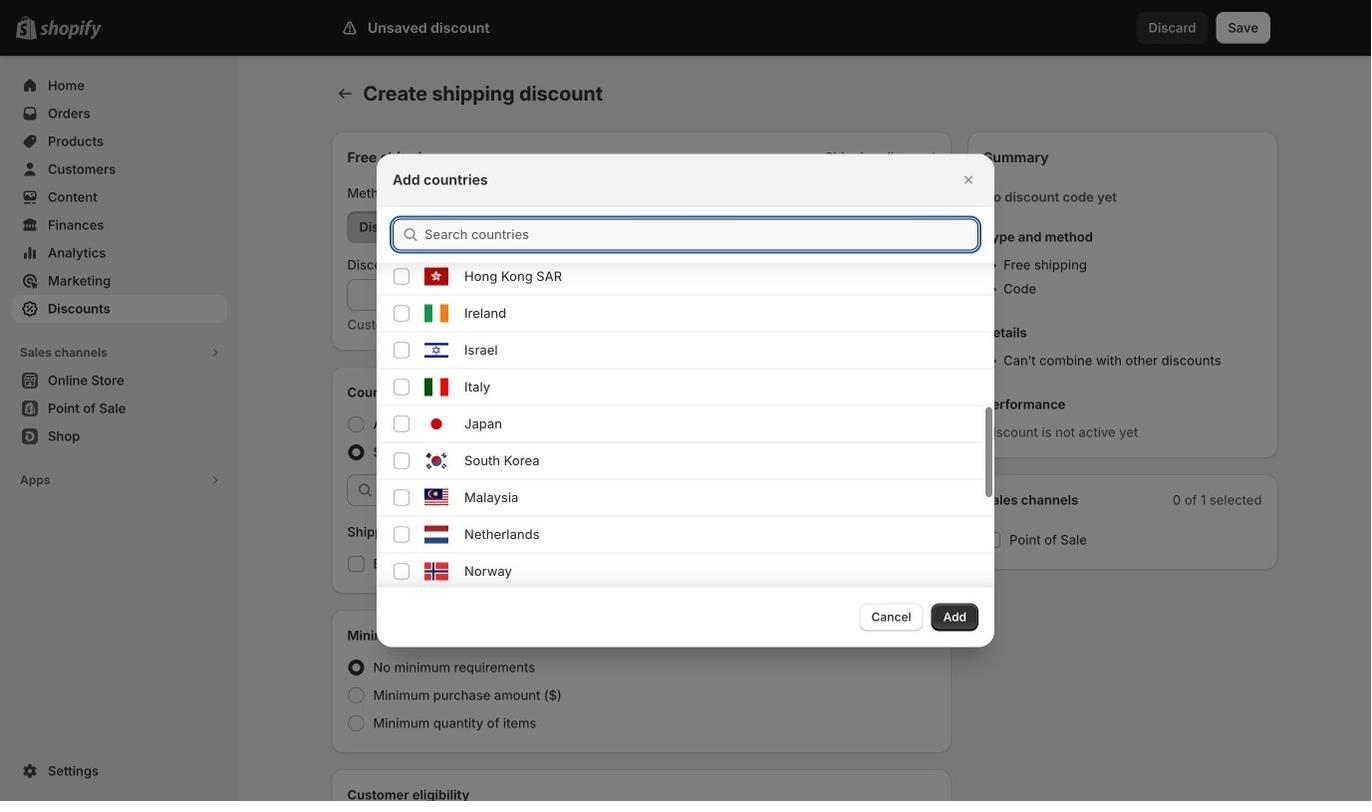 Task type: locate. For each thing, give the bounding box(es) containing it.
dialog
[[0, 154, 1372, 648]]

shopify image
[[40, 20, 102, 40]]



Task type: describe. For each thing, give the bounding box(es) containing it.
Search countries text field
[[425, 219, 979, 251]]



Task type: vqa. For each thing, say whether or not it's contained in the screenshot.
Search countries text box
yes



